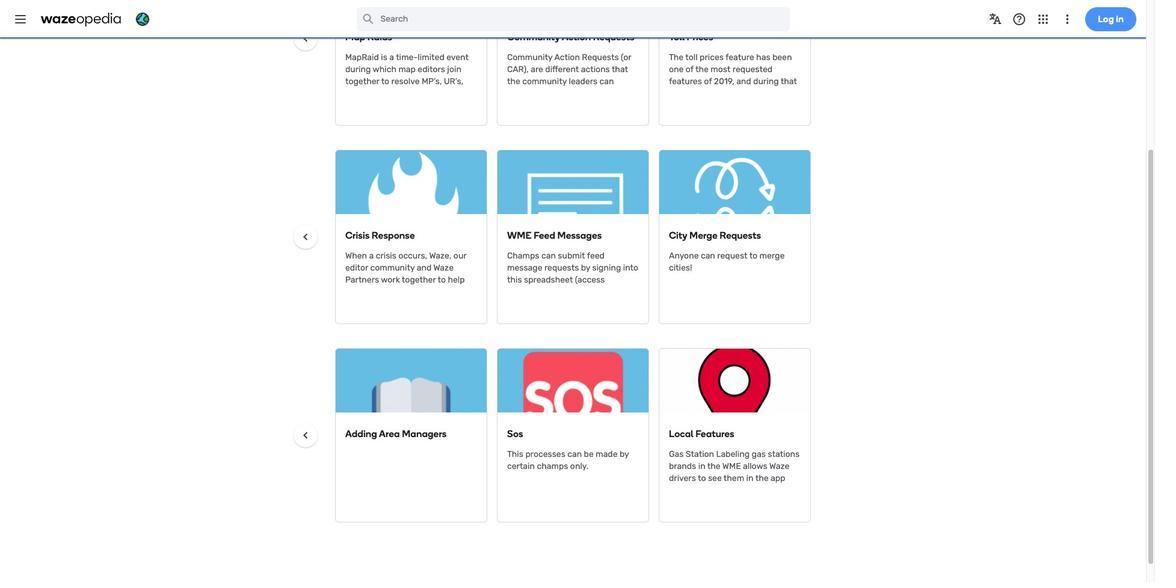 Task type: locate. For each thing, give the bounding box(es) containing it.
in inside community action requests (or car), are different actions that the community leaders can request in order to manage their community on the best way possible!
[[540, 88, 547, 99]]

submit
[[558, 251, 585, 261]]

(access
[[575, 275, 605, 285]]

the down work
[[383, 287, 396, 297]]

1 vertical spatial wme
[[723, 462, 741, 472]]

anyone can request to merge cities!
[[669, 251, 785, 273]]

this
[[507, 275, 522, 285]]

community up work
[[370, 263, 415, 273]]

0 horizontal spatial that
[[612, 64, 628, 75]]

affected
[[398, 287, 431, 297]]

waze inside when a crisis occurs, waze, our editor community and waze partners work together to help people in the affected area.
[[434, 263, 454, 273]]

to down them
[[722, 486, 730, 496]]

required
[[507, 299, 540, 309]]

0 horizontal spatial by
[[581, 263, 590, 273]]

to left merge
[[750, 251, 758, 261]]

information.
[[542, 299, 590, 309]]

by inside this processes can be made by certain champs only.
[[620, 449, 629, 460]]

of up thanks
[[704, 76, 712, 87]]

the down (access
[[599, 287, 613, 297]]

to up area.
[[438, 275, 446, 285]]

in right people
[[374, 287, 381, 297]]

in left order
[[540, 88, 547, 99]]

that inside community action requests (or car), are different actions that the community leaders can request in order to manage their community on the best way possible!
[[612, 64, 628, 75]]

area
[[379, 428, 400, 440]]

crisis response
[[345, 230, 415, 241]]

community inside community action requests (or car), are different actions that the community leaders can request in order to manage their community on the best way possible!
[[507, 52, 553, 63]]

1 vertical spatial community
[[507, 100, 552, 111]]

feature
[[726, 52, 754, 63]]

1 horizontal spatial by
[[620, 449, 629, 460]]

and up together
[[417, 263, 432, 273]]

merge
[[760, 251, 785, 261]]

this processes can be made by certain champs only.
[[507, 449, 629, 472]]

waze inside the gas station labeling gas stations brands in the wme allows waze drivers to see them in the app and navigate to them.
[[769, 462, 790, 472]]

can inside the anyone can request to merge cities!
[[701, 251, 715, 261]]

1 vertical spatial waze
[[769, 462, 790, 472]]

request down city merge requests link
[[717, 251, 748, 261]]

features
[[669, 76, 702, 87]]

feed
[[534, 230, 555, 241]]

app
[[771, 474, 785, 484]]

prices
[[700, 52, 724, 63], [752, 100, 776, 111]]

features
[[696, 428, 735, 440]]

requests up the anyone can request to merge cities! on the top right of the page
[[720, 230, 761, 241]]

0 vertical spatial requests
[[593, 31, 635, 43]]

crisis
[[376, 251, 396, 261]]

1 horizontal spatial toll
[[738, 100, 750, 111]]

together
[[402, 275, 436, 285]]

and down requested
[[737, 76, 751, 87]]

toll right map
[[738, 100, 750, 111]]

and inside the gas station labeling gas stations brands in the wme allows waze drivers to see them in the app and navigate to them.
[[669, 486, 684, 496]]

0 vertical spatial action
[[562, 31, 591, 43]]

cities!
[[669, 263, 692, 273]]

1 community from the top
[[507, 31, 560, 43]]

crisis response link
[[345, 230, 415, 241]]

manage
[[582, 88, 613, 99]]

requests up (or
[[593, 31, 635, 43]]

0 vertical spatial that
[[612, 64, 628, 75]]

by right made
[[620, 449, 629, 460]]

can up requests
[[542, 251, 556, 261]]

action inside community action requests (or car), are different actions that the community leaders can request in order to manage their community on the best way possible!
[[554, 52, 580, 63]]

gas
[[752, 449, 766, 460]]

adding area managers link
[[345, 428, 447, 440]]

1 vertical spatial request
[[717, 251, 748, 261]]

1 horizontal spatial request
[[717, 251, 748, 261]]

1 vertical spatial community
[[507, 52, 553, 63]]

when
[[345, 251, 367, 261]]

and down the drivers
[[669, 486, 684, 496]]

waze up 'app'
[[769, 462, 790, 472]]

and inside the toll prices feature has been one of the most requested features of 2019, and during that year thanks to the communities were able to map toll prices in over 30 countries.
[[737, 76, 751, 87]]

signing
[[592, 263, 621, 273]]

gas station labeling gas stations brands in the wme allows waze drivers to see them in the app and navigate to them.
[[669, 449, 800, 496]]

can inside champs can submit feed message requests by signing into this spreadsheet (access restricted) and filling in the required information.
[[542, 251, 556, 261]]

2 vertical spatial requests
[[720, 230, 761, 241]]

way
[[600, 100, 616, 111]]

can up 'only.'
[[568, 449, 582, 460]]

request up possible!
[[507, 88, 537, 99]]

0 horizontal spatial of
[[686, 64, 694, 75]]

2 vertical spatial community
[[370, 263, 415, 273]]

0 horizontal spatial wme
[[507, 230, 532, 241]]

that down (or
[[612, 64, 628, 75]]

toll prices link
[[669, 31, 713, 43]]

wme up 'champs'
[[507, 230, 532, 241]]

of
[[686, 64, 694, 75], [704, 76, 712, 87]]

0 horizontal spatial toll
[[686, 52, 698, 63]]

communities
[[742, 88, 793, 99]]

prices down the communities
[[752, 100, 776, 111]]

requests up actions in the top of the page
[[582, 52, 619, 63]]

waze
[[434, 263, 454, 273], [769, 462, 790, 472]]

30
[[688, 113, 699, 123]]

by up (access
[[581, 263, 590, 273]]

to down 2019,
[[716, 88, 725, 99]]

requests inside community action requests (or car), are different actions that the community leaders can request in order to manage their community on the best way possible!
[[582, 52, 619, 63]]

restricted)
[[507, 287, 548, 297]]

wme
[[507, 230, 532, 241], [723, 462, 741, 472]]

1 horizontal spatial wme
[[723, 462, 741, 472]]

of up "features" on the top
[[686, 64, 694, 75]]

1 horizontal spatial that
[[781, 76, 797, 87]]

allows
[[743, 462, 768, 472]]

in down (access
[[590, 287, 598, 297]]

leaders
[[569, 76, 598, 87]]

action
[[562, 31, 591, 43], [554, 52, 580, 63]]

wme down the labeling
[[723, 462, 741, 472]]

can
[[600, 76, 614, 87], [542, 251, 556, 261], [701, 251, 715, 261], [568, 449, 582, 460]]

in
[[540, 88, 547, 99], [778, 100, 785, 111], [374, 287, 381, 297], [590, 287, 598, 297], [698, 462, 706, 472], [746, 474, 754, 484]]

and up information. on the bottom of page
[[551, 287, 565, 297]]

able
[[690, 100, 707, 111]]

the
[[696, 64, 709, 75], [507, 76, 520, 87], [727, 88, 740, 99], [566, 100, 579, 111], [383, 287, 396, 297], [599, 287, 613, 297], [707, 462, 721, 472], [756, 474, 769, 484]]

0 vertical spatial request
[[507, 88, 537, 99]]

prices up most
[[700, 52, 724, 63]]

1 vertical spatial by
[[620, 449, 629, 460]]

0 vertical spatial community
[[522, 76, 567, 87]]

the
[[669, 52, 684, 63]]

see
[[708, 474, 722, 484]]

waze down waze,
[[434, 263, 454, 273]]

filling
[[567, 287, 588, 297]]

0 horizontal spatial request
[[507, 88, 537, 99]]

were
[[669, 100, 688, 111]]

0 vertical spatial waze
[[434, 263, 454, 273]]

adding
[[345, 428, 377, 440]]

1 vertical spatial prices
[[752, 100, 776, 111]]

to up countries.
[[709, 100, 717, 111]]

gas
[[669, 449, 684, 460]]

1 horizontal spatial waze
[[769, 462, 790, 472]]

in down the communities
[[778, 100, 785, 111]]

to down "leaders" on the top of page
[[571, 88, 580, 99]]

a
[[369, 251, 374, 261]]

occurs,
[[399, 251, 427, 261]]

community
[[522, 76, 567, 87], [507, 100, 552, 111], [370, 263, 415, 273]]

can inside this processes can be made by certain champs only.
[[568, 449, 582, 460]]

one
[[669, 64, 684, 75]]

the down allows
[[756, 474, 769, 484]]

map
[[345, 31, 365, 43]]

labeling
[[716, 449, 750, 460]]

0 vertical spatial by
[[581, 263, 590, 273]]

to inside community action requests (or car), are different actions that the community leaders can request in order to manage their community on the best way possible!
[[571, 88, 580, 99]]

adding area managers
[[345, 428, 447, 440]]

community up possible!
[[507, 100, 552, 111]]

0 horizontal spatial waze
[[434, 263, 454, 273]]

1 vertical spatial action
[[554, 52, 580, 63]]

community for community action requests (or car), are different actions that the community leaders can request in order to manage their community on the best way possible!
[[507, 52, 553, 63]]

community down are on the left top of the page
[[522, 76, 567, 87]]

toll
[[669, 31, 685, 43]]

1 vertical spatial requests
[[582, 52, 619, 63]]

toll right the
[[686, 52, 698, 63]]

1 vertical spatial of
[[704, 76, 712, 87]]

can up manage
[[600, 76, 614, 87]]

spreadsheet
[[524, 275, 573, 285]]

in inside champs can submit feed message requests by signing into this spreadsheet (access restricted) and filling in the required information.
[[590, 287, 598, 297]]

during
[[753, 76, 779, 87]]

this
[[507, 449, 523, 460]]

2 community from the top
[[507, 52, 553, 63]]

1 horizontal spatial prices
[[752, 100, 776, 111]]

0 vertical spatial of
[[686, 64, 694, 75]]

community
[[507, 31, 560, 43], [507, 52, 553, 63]]

0 horizontal spatial prices
[[700, 52, 724, 63]]

year
[[669, 88, 686, 99]]

managers
[[402, 428, 447, 440]]

thanks
[[688, 88, 715, 99]]

can down merge
[[701, 251, 715, 261]]

0 vertical spatial toll
[[686, 52, 698, 63]]

0 vertical spatial community
[[507, 31, 560, 43]]

community for community action requests
[[507, 31, 560, 43]]

1 vertical spatial that
[[781, 76, 797, 87]]

1 vertical spatial toll
[[738, 100, 750, 111]]

that right during
[[781, 76, 797, 87]]

wme feed messages link
[[507, 230, 602, 241]]

in down allows
[[746, 474, 754, 484]]

are
[[531, 64, 543, 75]]

request inside the anyone can request to merge cities!
[[717, 251, 748, 261]]



Task type: describe. For each thing, give the bounding box(es) containing it.
to up navigate
[[698, 474, 706, 484]]

requests
[[545, 263, 579, 273]]

the right on
[[566, 100, 579, 111]]

community action requests link
[[507, 31, 635, 43]]

city
[[669, 230, 688, 241]]

city merge requests
[[669, 230, 761, 241]]

been
[[773, 52, 792, 63]]

wme feed messages
[[507, 230, 602, 241]]

champs
[[507, 251, 539, 261]]

people
[[345, 287, 372, 297]]

by inside champs can submit feed message requests by signing into this spreadsheet (access restricted) and filling in the required information.
[[581, 263, 590, 273]]

be
[[584, 449, 594, 460]]

partners
[[345, 275, 379, 285]]

to inside when a crisis occurs, waze, our editor community and waze partners work together to help people in the affected area.
[[438, 275, 446, 285]]

request inside community action requests (or car), are different actions that the community leaders can request in order to manage their community on the best way possible!
[[507, 88, 537, 99]]

response
[[372, 230, 415, 241]]

requests for city merge requests
[[720, 230, 761, 241]]

the up map
[[727, 88, 740, 99]]

0 vertical spatial wme
[[507, 230, 532, 241]]

certain
[[507, 462, 535, 472]]

crisis
[[345, 230, 370, 241]]

sos
[[507, 428, 523, 440]]

wme inside the gas station labeling gas stations brands in the wme allows waze drivers to see them in the app and navigate to them.
[[723, 462, 741, 472]]

messages
[[557, 230, 602, 241]]

countries.
[[701, 113, 740, 123]]

order
[[549, 88, 570, 99]]

merge
[[690, 230, 718, 241]]

community inside when a crisis occurs, waze, our editor community and waze partners work together to help people in the affected area.
[[370, 263, 415, 273]]

actions
[[581, 64, 610, 75]]

can inside community action requests (or car), are different actions that the community leaders can request in order to manage their community on the best way possible!
[[600, 76, 614, 87]]

processes
[[526, 449, 565, 460]]

requests for community action requests
[[593, 31, 635, 43]]

when a crisis occurs, waze, our editor community and waze partners work together to help people in the affected area.
[[345, 251, 467, 297]]

champs
[[537, 462, 568, 472]]

only.
[[570, 462, 589, 472]]

different
[[545, 64, 579, 75]]

made
[[596, 449, 618, 460]]

message
[[507, 263, 542, 273]]

local
[[669, 428, 694, 440]]

in inside the toll prices feature has been one of the most requested features of 2019, and during that year thanks to the communities were able to map toll prices in over 30 countries.
[[778, 100, 785, 111]]

raids
[[368, 31, 392, 43]]

and inside when a crisis occurs, waze, our editor community and waze partners work together to help people in the affected area.
[[417, 263, 432, 273]]

them
[[724, 474, 744, 484]]

local features link
[[669, 428, 735, 440]]

the left most
[[696, 64, 709, 75]]

area.
[[433, 287, 452, 297]]

prices
[[687, 31, 713, 43]]

city merge requests link
[[669, 230, 761, 241]]

brands
[[669, 462, 696, 472]]

map raids
[[345, 31, 392, 43]]

the up see
[[707, 462, 721, 472]]

best
[[581, 100, 598, 111]]

action for community action requests
[[562, 31, 591, 43]]

navigate
[[686, 486, 720, 496]]

them.
[[732, 486, 755, 496]]

action for community action requests (or car), are different actions that the community leaders can request in order to manage their community on the best way possible!
[[554, 52, 580, 63]]

feed
[[587, 251, 605, 261]]

(or
[[621, 52, 631, 63]]

into
[[623, 263, 639, 273]]

anyone
[[669, 251, 699, 261]]

their
[[615, 88, 633, 99]]

drivers
[[669, 474, 696, 484]]

local features
[[669, 428, 735, 440]]

community action requests
[[507, 31, 635, 43]]

0 vertical spatial prices
[[700, 52, 724, 63]]

requests for community action requests (or car), are different actions that the community leaders can request in order to manage their community on the best way possible!
[[582, 52, 619, 63]]

possible!
[[507, 113, 542, 123]]

and inside champs can submit feed message requests by signing into this spreadsheet (access restricted) and filling in the required information.
[[551, 287, 565, 297]]

over
[[669, 113, 686, 123]]

map
[[719, 100, 736, 111]]

the down car),
[[507, 76, 520, 87]]

in down 'station' on the right
[[698, 462, 706, 472]]

station
[[686, 449, 714, 460]]

requested
[[733, 64, 773, 75]]

the inside when a crisis occurs, waze, our editor community and waze partners work together to help people in the affected area.
[[383, 287, 396, 297]]

toll prices
[[669, 31, 713, 43]]

help
[[448, 275, 465, 285]]

work
[[381, 275, 400, 285]]

champs can submit feed message requests by signing into this spreadsheet (access restricted) and filling in the required information.
[[507, 251, 639, 309]]

sos link
[[507, 428, 523, 440]]

1 horizontal spatial of
[[704, 76, 712, 87]]

car),
[[507, 64, 529, 75]]

2019,
[[714, 76, 735, 87]]

waze,
[[429, 251, 452, 261]]

in inside when a crisis occurs, waze, our editor community and waze partners work together to help people in the affected area.
[[374, 287, 381, 297]]

that inside the toll prices feature has been one of the most requested features of 2019, and during that year thanks to the communities were able to map toll prices in over 30 countries.
[[781, 76, 797, 87]]

to inside the anyone can request to merge cities!
[[750, 251, 758, 261]]

the inside champs can submit feed message requests by signing into this spreadsheet (access restricted) and filling in the required information.
[[599, 287, 613, 297]]

has
[[756, 52, 771, 63]]

map raids link
[[345, 31, 392, 43]]

stations
[[768, 449, 800, 460]]



Task type: vqa. For each thing, say whether or not it's contained in the screenshot.
Editor
yes



